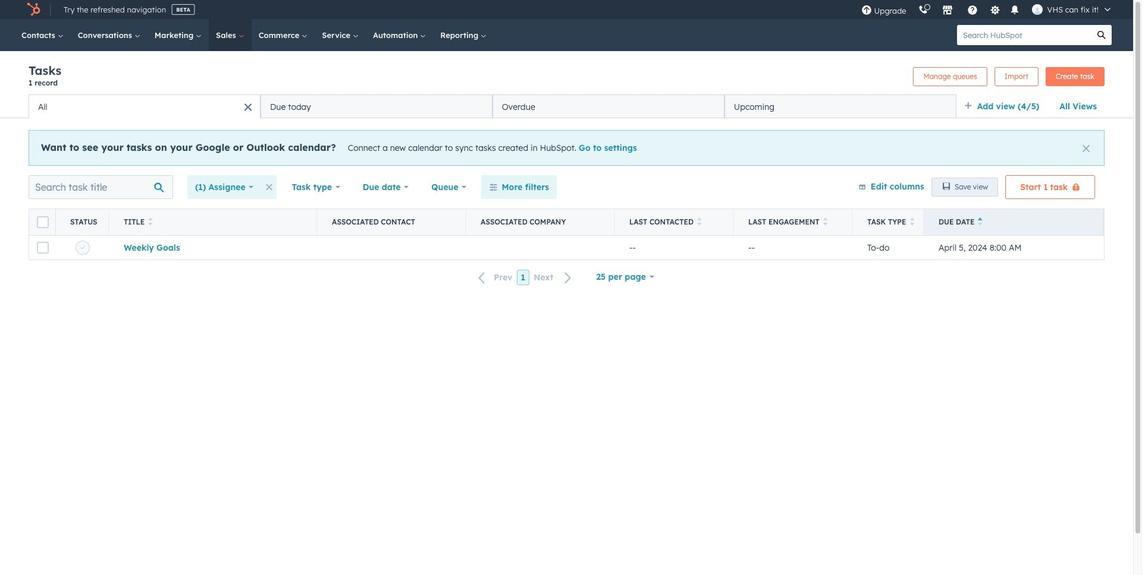 Task type: vqa. For each thing, say whether or not it's contained in the screenshot.
Tab List
yes



Task type: describe. For each thing, give the bounding box(es) containing it.
close image
[[1083, 145, 1090, 152]]

4 press to sort. element from the left
[[910, 218, 914, 227]]

2 column header from the left
[[56, 209, 109, 236]]

ascending sort. press to sort descending. element
[[978, 218, 983, 227]]

3 press to sort. image from the left
[[910, 218, 914, 226]]

2 press to sort. image from the left
[[697, 218, 702, 226]]

1 press to sort. element from the left
[[148, 218, 153, 227]]

jer mill image
[[1032, 4, 1042, 15]]

2 press to sort. element from the left
[[697, 218, 702, 227]]

Search task title search field
[[29, 175, 173, 199]]

4 column header from the left
[[466, 209, 615, 236]]



Task type: locate. For each thing, give the bounding box(es) containing it.
column header
[[29, 209, 56, 236], [56, 209, 109, 236], [318, 209, 466, 236], [466, 209, 615, 236]]

Search HubSpot search field
[[957, 25, 1092, 45]]

3 column header from the left
[[318, 209, 466, 236]]

press to sort. image
[[823, 218, 828, 226]]

tab list
[[29, 95, 956, 118]]

press to sort. element
[[148, 218, 153, 227], [697, 218, 702, 227], [823, 218, 828, 227], [910, 218, 914, 227]]

1 column header from the left
[[29, 209, 56, 236]]

pagination navigation
[[471, 270, 579, 286]]

3 press to sort. element from the left
[[823, 218, 828, 227]]

banner
[[29, 63, 1105, 95]]

alert
[[29, 130, 1105, 166]]

1 press to sort. image from the left
[[148, 218, 153, 226]]

ascending sort. press to sort descending. image
[[978, 218, 983, 226]]

2 horizontal spatial press to sort. image
[[910, 218, 914, 226]]

marketplaces image
[[942, 5, 953, 16]]

menu
[[855, 0, 1119, 19]]

1 horizontal spatial press to sort. image
[[697, 218, 702, 226]]

task status: not completed image
[[80, 246, 85, 251]]

press to sort. image
[[148, 218, 153, 226], [697, 218, 702, 226], [910, 218, 914, 226]]

0 horizontal spatial press to sort. image
[[148, 218, 153, 226]]



